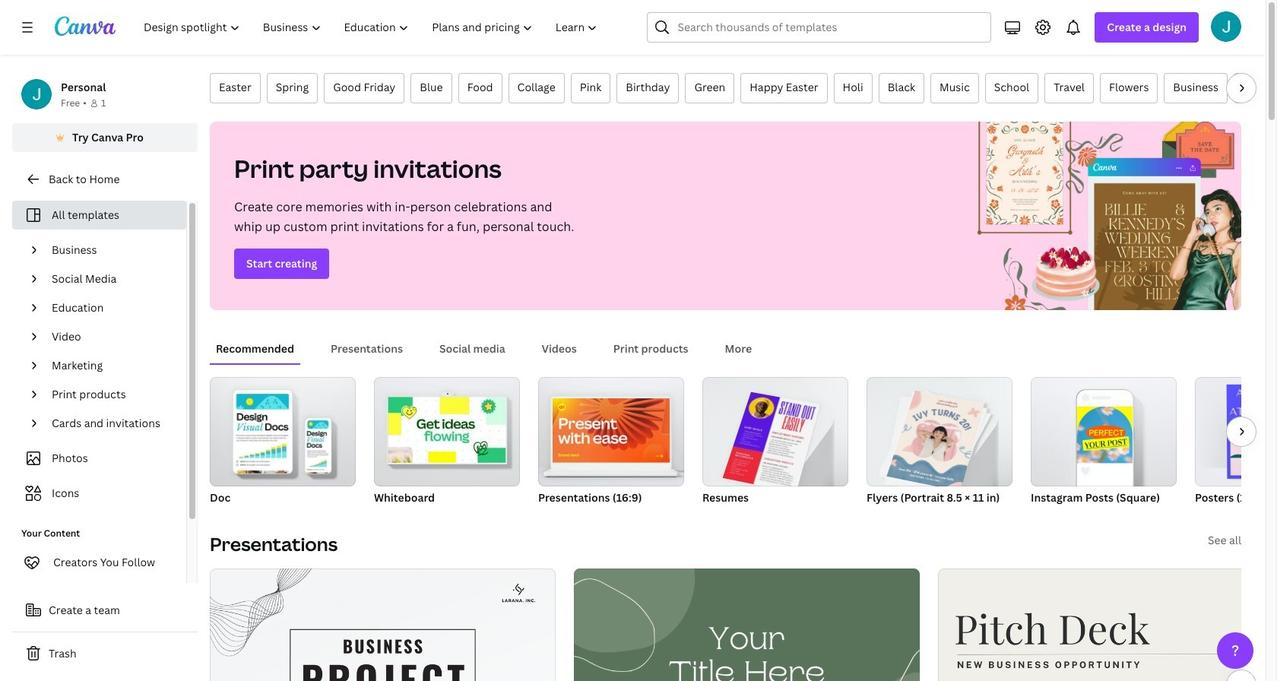 Task type: describe. For each thing, give the bounding box(es) containing it.
Search search field
[[678, 13, 982, 42]]

print party invitations image
[[959, 122, 1242, 310]]

top level navigation element
[[134, 12, 611, 43]]

grey minimalist business project presentation image
[[210, 569, 556, 681]]



Task type: vqa. For each thing, say whether or not it's contained in the screenshot.
search box
yes



Task type: locate. For each thing, give the bounding box(es) containing it.
whiteboard image
[[374, 377, 520, 487], [388, 397, 506, 463]]

cream neutral minimalist new business pitch deck presentation image
[[939, 569, 1278, 681]]

None search field
[[648, 12, 992, 43]]

doc image
[[210, 377, 356, 487], [210, 377, 356, 487]]

presentation (16:9) image
[[538, 377, 685, 487], [553, 399, 670, 463]]

poster (18 × 24 in portrait) image
[[1196, 377, 1278, 487], [1227, 385, 1278, 479]]

resume image
[[703, 377, 849, 487], [723, 392, 821, 493]]

flyer (portrait 8.5 × 11 in) image
[[867, 377, 1013, 487], [887, 391, 985, 492]]

instagram post (square) image
[[1031, 377, 1177, 487], [1078, 407, 1133, 463]]

john smith image
[[1212, 11, 1242, 42]]



